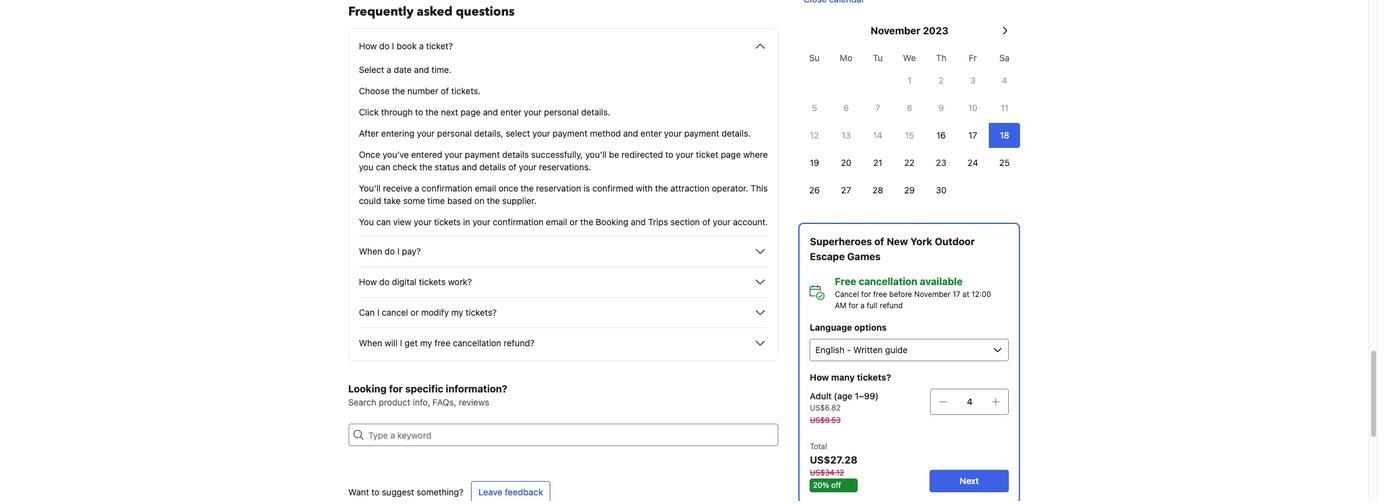 Task type: vqa. For each thing, say whether or not it's contained in the screenshot.
The 20
yes



Task type: locate. For each thing, give the bounding box(es) containing it.
based
[[448, 196, 472, 206]]

account.
[[733, 217, 768, 228]]

do left "book"
[[379, 41, 390, 51]]

0 horizontal spatial for
[[389, 384, 403, 395]]

25 November 2023 checkbox
[[989, 151, 1021, 176]]

0 vertical spatial email
[[475, 183, 496, 194]]

tickets left the work?
[[419, 277, 446, 288]]

when down you
[[359, 246, 382, 257]]

how
[[359, 41, 377, 51], [359, 277, 377, 288], [810, 373, 830, 383]]

1 horizontal spatial tickets?
[[857, 373, 892, 383]]

6 November 2023 checkbox
[[831, 96, 862, 121]]

my right get
[[420, 338, 432, 349]]

for up product
[[389, 384, 403, 395]]

how do digital tickets work?
[[359, 277, 472, 288]]

0 vertical spatial enter
[[501, 107, 522, 118]]

21
[[874, 158, 883, 168]]

details.
[[581, 107, 611, 118], [722, 128, 751, 139]]

i for get
[[400, 338, 402, 349]]

ticket
[[696, 149, 719, 160]]

i inside can i cancel or modify my tickets? dropdown button
[[377, 308, 380, 318]]

15 November 2023 checkbox
[[894, 123, 926, 148]]

free up full
[[874, 290, 888, 299]]

we
[[904, 53, 916, 63]]

some
[[403, 196, 425, 206]]

13 November 2023 checkbox
[[831, 123, 862, 148]]

2 vertical spatial to
[[372, 488, 380, 498]]

1 vertical spatial can
[[376, 217, 391, 228]]

payment down "details,"
[[465, 149, 500, 160]]

18 cell
[[989, 121, 1021, 148]]

0 horizontal spatial confirmation
[[422, 183, 473, 194]]

pay?
[[402, 246, 421, 257]]

york
[[911, 236, 933, 248]]

details,
[[474, 128, 504, 139]]

0 vertical spatial my
[[451, 308, 463, 318]]

do inside dropdown button
[[379, 41, 390, 51]]

16 November 2023 checkbox
[[926, 123, 958, 148]]

0 horizontal spatial email
[[475, 183, 496, 194]]

your right the view
[[414, 217, 432, 228]]

free right get
[[435, 338, 451, 349]]

details up once
[[480, 162, 506, 173]]

i inside when do i pay? "dropdown button"
[[398, 246, 400, 257]]

15
[[905, 130, 915, 141]]

tickets left in
[[434, 217, 461, 228]]

something?
[[417, 488, 464, 498]]

confirmation up time
[[422, 183, 473, 194]]

2 horizontal spatial to
[[666, 149, 674, 160]]

0 vertical spatial tickets
[[434, 217, 461, 228]]

0 vertical spatial cancellation
[[859, 276, 918, 288]]

how inside "dropdown button"
[[359, 277, 377, 288]]

page right ticket
[[721, 149, 741, 160]]

0 horizontal spatial enter
[[501, 107, 522, 118]]

details. up where
[[722, 128, 751, 139]]

free inside dropdown button
[[435, 338, 451, 349]]

1 vertical spatial do
[[385, 246, 395, 257]]

1 horizontal spatial details.
[[722, 128, 751, 139]]

how inside dropdown button
[[359, 41, 377, 51]]

outdoor
[[935, 236, 975, 248]]

the up through on the left of page
[[392, 86, 405, 96]]

1 horizontal spatial cancellation
[[859, 276, 918, 288]]

0 vertical spatial details
[[502, 149, 529, 160]]

0 horizontal spatial free
[[435, 338, 451, 349]]

email
[[475, 183, 496, 194], [546, 217, 568, 228]]

asked
[[417, 3, 453, 20]]

once
[[499, 183, 519, 194]]

0 vertical spatial or
[[570, 217, 578, 228]]

or
[[570, 217, 578, 228], [411, 308, 419, 318]]

the left "booking"
[[581, 217, 594, 228]]

cancel
[[382, 308, 408, 318]]

1 horizontal spatial to
[[415, 107, 423, 118]]

for right am in the bottom of the page
[[849, 301, 859, 311]]

1 horizontal spatial free
[[874, 290, 888, 299]]

can inside once you've entered your payment details successfully, you'll be redirected to your ticket page where you can check the status and details of your reservations.
[[376, 162, 391, 173]]

0 vertical spatial details.
[[581, 107, 611, 118]]

when
[[359, 246, 382, 257], [359, 338, 382, 349]]

email up on
[[475, 183, 496, 194]]

get
[[405, 338, 418, 349]]

or inside how do i book a ticket? element
[[570, 217, 578, 228]]

payment inside once you've entered your payment details successfully, you'll be redirected to your ticket page where you can check the status and details of your reservations.
[[465, 149, 500, 160]]

free inside 'free cancellation available cancel for free before november 17 at 12:00 am for a full refund'
[[874, 290, 888, 299]]

0 vertical spatial to
[[415, 107, 423, 118]]

0 vertical spatial free
[[874, 290, 888, 299]]

time
[[428, 196, 445, 206]]

i right will
[[400, 338, 402, 349]]

of up once
[[509, 162, 517, 173]]

enter
[[501, 107, 522, 118], [641, 128, 662, 139]]

frequently asked questions
[[348, 3, 515, 20]]

choose
[[359, 86, 390, 96]]

when for when do i pay?
[[359, 246, 382, 257]]

1 horizontal spatial confirmation
[[493, 217, 544, 228]]

the
[[392, 86, 405, 96], [426, 107, 439, 118], [420, 162, 433, 173], [521, 183, 534, 194], [655, 183, 668, 194], [487, 196, 500, 206], [581, 217, 594, 228]]

how up select
[[359, 41, 377, 51]]

17 inside 'free cancellation available cancel for free before november 17 at 12:00 am for a full refund'
[[953, 290, 961, 299]]

free
[[835, 276, 857, 288]]

and
[[414, 64, 429, 75], [483, 107, 498, 118], [624, 128, 639, 139], [462, 162, 477, 173], [631, 217, 646, 228]]

how for how many tickets?
[[810, 373, 830, 383]]

29
[[905, 185, 915, 196]]

tickets? inside can i cancel or modify my tickets? dropdown button
[[466, 308, 497, 318]]

1 vertical spatial my
[[420, 338, 432, 349]]

confirmation down supplier.
[[493, 217, 544, 228]]

your up the attraction
[[664, 128, 682, 139]]

0 vertical spatial can
[[376, 162, 391, 173]]

payment up the successfully,
[[553, 128, 588, 139]]

your left ticket
[[676, 149, 694, 160]]

i inside "when will i get my free cancellation refund?" dropdown button
[[400, 338, 402, 349]]

i for pay?
[[398, 246, 400, 257]]

my right the modify
[[451, 308, 463, 318]]

tickets? down the work?
[[466, 308, 497, 318]]

1 horizontal spatial personal
[[544, 107, 579, 118]]

am
[[835, 301, 847, 311]]

of left new
[[875, 236, 885, 248]]

a left full
[[861, 301, 865, 311]]

0 horizontal spatial 4
[[968, 397, 973, 408]]

1 vertical spatial when
[[359, 338, 382, 349]]

when do i pay?
[[359, 246, 421, 257]]

9 November 2023 checkbox
[[926, 96, 958, 121]]

tickets inside "dropdown button"
[[419, 277, 446, 288]]

to down choose the number of tickets.
[[415, 107, 423, 118]]

and left the trips
[[631, 217, 646, 228]]

do for pay?
[[385, 246, 395, 257]]

do left pay?
[[385, 246, 395, 257]]

a inside you'll receive a confirmation email once the reservation is confirmed with the attraction operator. this could take some time based on the supplier.
[[415, 183, 419, 194]]

payment up ticket
[[685, 128, 720, 139]]

to inside once you've entered your payment details successfully, you'll be redirected to your ticket page where you can check the status and details of your reservations.
[[666, 149, 674, 160]]

0 horizontal spatial payment
[[465, 149, 500, 160]]

28
[[873, 185, 884, 196]]

select
[[506, 128, 530, 139]]

a up some
[[415, 183, 419, 194]]

take
[[384, 196, 401, 206]]

cancellation up "before" at right bottom
[[859, 276, 918, 288]]

18 November 2023 checkbox
[[989, 123, 1021, 148]]

page right next
[[461, 107, 481, 118]]

and right status
[[462, 162, 477, 173]]

1 horizontal spatial page
[[721, 149, 741, 160]]

the inside once you've entered your payment details successfully, you'll be redirected to your ticket page where you can check the status and details of your reservations.
[[420, 162, 433, 173]]

to right "redirected"
[[666, 149, 674, 160]]

successfully,
[[532, 149, 583, 160]]

payment
[[553, 128, 588, 139], [685, 128, 720, 139], [465, 149, 500, 160]]

0 vertical spatial confirmation
[[422, 183, 473, 194]]

27 November 2023 checkbox
[[831, 178, 862, 203]]

next
[[960, 476, 979, 487]]

19 November 2023 checkbox
[[799, 151, 831, 176]]

confirmed
[[593, 183, 634, 194]]

1 vertical spatial tickets
[[419, 277, 446, 288]]

17 down 10 checkbox
[[969, 130, 978, 141]]

i left "book"
[[392, 41, 394, 51]]

0 horizontal spatial cancellation
[[453, 338, 502, 349]]

when will i get my free cancellation refund? button
[[359, 336, 768, 351]]

how up can
[[359, 277, 377, 288]]

details. up method at top left
[[581, 107, 611, 118]]

your right in
[[473, 217, 491, 228]]

i
[[392, 41, 394, 51], [398, 246, 400, 257], [377, 308, 380, 318], [400, 338, 402, 349]]

escape
[[810, 251, 845, 263]]

on
[[475, 196, 485, 206]]

26 November 2023 checkbox
[[799, 178, 831, 203]]

1 vertical spatial email
[[546, 217, 568, 228]]

the down entered
[[420, 162, 433, 173]]

2 vertical spatial for
[[389, 384, 403, 395]]

total us$27.28 us$34.12 20% off
[[810, 443, 858, 491]]

us$6.82
[[810, 404, 841, 413]]

us$27.28
[[810, 455, 858, 466]]

1 vertical spatial details
[[480, 162, 506, 173]]

1 vertical spatial to
[[666, 149, 674, 160]]

i for book
[[392, 41, 394, 51]]

8 November 2023 checkbox
[[894, 96, 926, 121]]

i left pay?
[[398, 246, 400, 257]]

1 vertical spatial cancellation
[[453, 338, 502, 349]]

cancel
[[835, 290, 860, 299]]

when inside "dropdown button"
[[359, 246, 382, 257]]

i right can
[[377, 308, 380, 318]]

0 vertical spatial november
[[871, 25, 921, 36]]

23 November 2023 checkbox
[[926, 151, 958, 176]]

2 horizontal spatial for
[[862, 290, 872, 299]]

2 vertical spatial do
[[379, 277, 390, 288]]

1 vertical spatial 17
[[953, 290, 961, 299]]

a right "book"
[[419, 41, 424, 51]]

10
[[969, 103, 978, 113]]

5 November 2023 checkbox
[[799, 96, 831, 121]]

1 vertical spatial november
[[915, 290, 951, 299]]

(age
[[834, 391, 853, 402]]

0 vertical spatial when
[[359, 246, 382, 257]]

date
[[394, 64, 412, 75]]

your up status
[[445, 149, 463, 160]]

do for tickets
[[379, 277, 390, 288]]

email down you'll receive a confirmation email once the reservation is confirmed with the attraction operator. this could take some time based on the supplier.
[[546, 217, 568, 228]]

free
[[874, 290, 888, 299], [435, 338, 451, 349]]

3
[[971, 75, 976, 86]]

be
[[609, 149, 620, 160]]

Type a keyword field
[[363, 424, 779, 447]]

22 November 2023 checkbox
[[894, 151, 926, 176]]

26
[[810, 185, 820, 196]]

21 November 2023 checkbox
[[862, 151, 894, 176]]

of inside the superheroes of new york outdoor escape games
[[875, 236, 885, 248]]

how do i book a ticket? button
[[359, 39, 768, 54]]

1 vertical spatial personal
[[437, 128, 472, 139]]

confirmation inside you'll receive a confirmation email once the reservation is confirmed with the attraction operator. this could take some time based on the supplier.
[[422, 183, 473, 194]]

1 vertical spatial free
[[435, 338, 451, 349]]

0 horizontal spatial 17
[[953, 290, 961, 299]]

details
[[502, 149, 529, 160], [480, 162, 506, 173]]

attraction
[[671, 183, 710, 194]]

cancellation left refund?
[[453, 338, 502, 349]]

0 vertical spatial tickets?
[[466, 308, 497, 318]]

to right want
[[372, 488, 380, 498]]

november inside 'free cancellation available cancel for free before november 17 at 12:00 am for a full refund'
[[915, 290, 951, 299]]

you can view your tickets in your confirmation email or the booking and trips section of your account.
[[359, 217, 768, 228]]

enter up "redirected"
[[641, 128, 662, 139]]

1 vertical spatial or
[[411, 308, 419, 318]]

questions
[[456, 3, 515, 20]]

1 when from the top
[[359, 246, 382, 257]]

your down the successfully,
[[519, 162, 537, 173]]

1 vertical spatial 4
[[968, 397, 973, 408]]

details down select on the top of the page
[[502, 149, 529, 160]]

28 November 2023 checkbox
[[862, 178, 894, 203]]

1 horizontal spatial or
[[570, 217, 578, 228]]

and up "details,"
[[483, 107, 498, 118]]

personal
[[544, 107, 579, 118], [437, 128, 472, 139]]

suggest
[[382, 488, 414, 498]]

0 horizontal spatial page
[[461, 107, 481, 118]]

2 when from the top
[[359, 338, 382, 349]]

product
[[379, 398, 411, 408]]

1 vertical spatial tickets?
[[857, 373, 892, 383]]

30 November 2023 checkbox
[[926, 178, 958, 203]]

language options
[[810, 323, 887, 333]]

17 left at
[[953, 290, 961, 299]]

10 November 2023 checkbox
[[958, 96, 989, 121]]

cancellation inside 'free cancellation available cancel for free before november 17 at 12:00 am for a full refund'
[[859, 276, 918, 288]]

1 horizontal spatial for
[[849, 301, 859, 311]]

0 vertical spatial personal
[[544, 107, 579, 118]]

4 November 2023 checkbox
[[989, 68, 1021, 93]]

22
[[905, 158, 915, 168]]

a left date
[[387, 64, 392, 75]]

could
[[359, 196, 381, 206]]

14 November 2023 checkbox
[[862, 123, 894, 148]]

can
[[376, 162, 391, 173], [376, 217, 391, 228]]

section
[[671, 217, 700, 228]]

for up full
[[862, 290, 872, 299]]

1 horizontal spatial 4
[[1002, 75, 1008, 86]]

free for will
[[435, 338, 451, 349]]

0 vertical spatial how
[[359, 41, 377, 51]]

0 horizontal spatial tickets?
[[466, 308, 497, 318]]

25
[[1000, 158, 1010, 168]]

when inside dropdown button
[[359, 338, 382, 349]]

personal up after entering your personal details, select your payment method and enter your payment details.
[[544, 107, 579, 118]]

reservation
[[536, 183, 581, 194]]

0 horizontal spatial personal
[[437, 128, 472, 139]]

november up we on the right of the page
[[871, 25, 921, 36]]

1 horizontal spatial payment
[[553, 128, 588, 139]]

digital
[[392, 277, 417, 288]]

2 November 2023 checkbox
[[926, 68, 958, 93]]

how for how do i book a ticket?
[[359, 41, 377, 51]]

superheroes of new york outdoor escape games
[[810, 236, 975, 263]]

when left will
[[359, 338, 382, 349]]

adult
[[810, 391, 832, 402]]

7 November 2023 checkbox
[[862, 96, 894, 121]]

12
[[810, 130, 819, 141]]

1 horizontal spatial 17
[[969, 130, 978, 141]]

1 November 2023 checkbox
[[894, 68, 926, 93]]

0 horizontal spatial to
[[372, 488, 380, 498]]

do left digital
[[379, 277, 390, 288]]

11 November 2023 checkbox
[[989, 96, 1021, 121]]

november down available
[[915, 290, 951, 299]]

2023
[[923, 25, 949, 36]]

or right cancel
[[411, 308, 419, 318]]

0 vertical spatial 17
[[969, 130, 978, 141]]

select a date and time.
[[359, 64, 452, 75]]

1 vertical spatial enter
[[641, 128, 662, 139]]

1 horizontal spatial enter
[[641, 128, 662, 139]]

tickets? up 1–99) at right
[[857, 373, 892, 383]]

fr
[[969, 53, 977, 63]]

0 vertical spatial 4
[[1002, 75, 1008, 86]]

personal down next
[[437, 128, 472, 139]]

entering
[[381, 128, 415, 139]]

leave feedback button
[[471, 482, 551, 502]]

or down you'll receive a confirmation email once the reservation is confirmed with the attraction operator. this could take some time based on the supplier.
[[570, 217, 578, 228]]

17
[[969, 130, 978, 141], [953, 290, 961, 299]]

1 vertical spatial page
[[721, 149, 741, 160]]

0 vertical spatial do
[[379, 41, 390, 51]]

how up adult
[[810, 373, 830, 383]]

i inside how do i book a ticket? dropdown button
[[392, 41, 394, 51]]

1 vertical spatial how
[[359, 277, 377, 288]]

for inside looking for specific information? search product info, faqs, reviews
[[389, 384, 403, 395]]

grid
[[799, 46, 1021, 203]]

you
[[359, 217, 374, 228]]

enter up select on the top of the page
[[501, 107, 522, 118]]

2 vertical spatial how
[[810, 373, 830, 383]]

when for when will i get my free cancellation refund?
[[359, 338, 382, 349]]

0 horizontal spatial or
[[411, 308, 419, 318]]



Task type: describe. For each thing, give the bounding box(es) containing it.
book
[[397, 41, 417, 51]]

how do digital tickets work? button
[[359, 275, 768, 290]]

20 November 2023 checkbox
[[831, 151, 862, 176]]

9
[[939, 103, 944, 113]]

before
[[890, 290, 913, 299]]

and right date
[[414, 64, 429, 75]]

click through to the next page and enter your personal details.
[[359, 107, 611, 118]]

check
[[393, 162, 417, 173]]

grid containing su
[[799, 46, 1021, 203]]

29 November 2023 checkbox
[[894, 178, 926, 203]]

and inside once you've entered your payment details successfully, you'll be redirected to your ticket page where you can check the status and details of your reservations.
[[462, 162, 477, 173]]

with
[[636, 183, 653, 194]]

through
[[381, 107, 413, 118]]

looking for specific information? search product info, faqs, reviews
[[348, 384, 508, 408]]

number
[[408, 86, 439, 96]]

information?
[[446, 384, 508, 395]]

method
[[590, 128, 621, 139]]

8
[[907, 103, 913, 113]]

your up entered
[[417, 128, 435, 139]]

after
[[359, 128, 379, 139]]

your up select on the top of the page
[[524, 107, 542, 118]]

options
[[855, 323, 887, 333]]

0 vertical spatial for
[[862, 290, 872, 299]]

how for how do digital tickets work?
[[359, 277, 377, 288]]

1 horizontal spatial email
[[546, 217, 568, 228]]

1
[[908, 75, 912, 86]]

17 November 2023 checkbox
[[958, 123, 989, 148]]

you
[[359, 162, 374, 173]]

when do i pay? button
[[359, 244, 768, 259]]

free for cancellation
[[874, 290, 888, 299]]

refund
[[880, 301, 903, 311]]

your left account.
[[713, 217, 731, 228]]

specific
[[405, 384, 444, 395]]

looking
[[348, 384, 387, 395]]

entered
[[411, 149, 443, 160]]

how do i book a ticket? element
[[359, 54, 768, 229]]

want to suggest something?
[[348, 488, 464, 498]]

your right select on the top of the page
[[533, 128, 551, 139]]

next
[[441, 107, 458, 118]]

the right on
[[487, 196, 500, 206]]

this
[[751, 183, 768, 194]]

page inside once you've entered your payment details successfully, you'll be redirected to your ticket page where you can check the status and details of your reservations.
[[721, 149, 741, 160]]

and up "redirected"
[[624, 128, 639, 139]]

23
[[936, 158, 947, 168]]

do for book
[[379, 41, 390, 51]]

0 horizontal spatial my
[[420, 338, 432, 349]]

0 vertical spatial page
[[461, 107, 481, 118]]

of inside once you've entered your payment details successfully, you'll be redirected to your ticket page where you can check the status and details of your reservations.
[[509, 162, 517, 173]]

receive
[[383, 183, 412, 194]]

how do i book a ticket?
[[359, 41, 453, 51]]

1 horizontal spatial my
[[451, 308, 463, 318]]

modify
[[421, 308, 449, 318]]

can i cancel or modify my tickets?
[[359, 308, 497, 318]]

next button
[[930, 471, 1010, 493]]

work?
[[448, 277, 472, 288]]

how many tickets?
[[810, 373, 892, 383]]

frequently
[[348, 3, 414, 20]]

when will i get my free cancellation refund?
[[359, 338, 535, 349]]

you've
[[383, 149, 409, 160]]

available
[[920, 276, 963, 288]]

search
[[348, 398, 377, 408]]

27
[[842, 185, 852, 196]]

of right section
[[703, 217, 711, 228]]

19
[[810, 158, 820, 168]]

1 vertical spatial confirmation
[[493, 217, 544, 228]]

the up supplier.
[[521, 183, 534, 194]]

2 horizontal spatial payment
[[685, 128, 720, 139]]

1 vertical spatial details.
[[722, 128, 751, 139]]

want
[[348, 488, 369, 498]]

sa
[[1000, 53, 1010, 63]]

view
[[393, 217, 412, 228]]

0 horizontal spatial details.
[[581, 107, 611, 118]]

3 November 2023 checkbox
[[958, 68, 989, 93]]

at
[[963, 290, 970, 299]]

email inside you'll receive a confirmation email once the reservation is confirmed with the attraction operator. this could take some time based on the supplier.
[[475, 183, 496, 194]]

superheroes
[[810, 236, 872, 248]]

us$34.12
[[810, 469, 845, 478]]

1 vertical spatial for
[[849, 301, 859, 311]]

12 November 2023 checkbox
[[799, 123, 831, 148]]

2
[[939, 75, 944, 86]]

the right with
[[655, 183, 668, 194]]

tickets inside how do i book a ticket? element
[[434, 217, 461, 228]]

full
[[867, 301, 878, 311]]

reviews
[[459, 398, 490, 408]]

a inside dropdown button
[[419, 41, 424, 51]]

info,
[[413, 398, 430, 408]]

you'll
[[586, 149, 607, 160]]

faqs,
[[433, 398, 457, 408]]

30
[[936, 185, 947, 196]]

total
[[810, 443, 828, 452]]

or inside dropdown button
[[411, 308, 419, 318]]

12:00
[[972, 290, 992, 299]]

after entering your personal details, select your payment method and enter your payment details.
[[359, 128, 751, 139]]

will
[[385, 338, 398, 349]]

supplier.
[[502, 196, 537, 206]]

can
[[359, 308, 375, 318]]

the left next
[[426, 107, 439, 118]]

7
[[876, 103, 881, 113]]

17 inside 17 checkbox
[[969, 130, 978, 141]]

20
[[841, 158, 852, 168]]

time.
[[432, 64, 452, 75]]

th
[[936, 53, 947, 63]]

once you've entered your payment details successfully, you'll be redirected to your ticket page where you can check the status and details of your reservations.
[[359, 149, 768, 173]]

redirected
[[622, 149, 663, 160]]

14
[[874, 130, 883, 141]]

choose the number of tickets.
[[359, 86, 481, 96]]

20%
[[813, 481, 830, 491]]

4 inside checkbox
[[1002, 75, 1008, 86]]

off
[[832, 481, 842, 491]]

cancellation inside dropdown button
[[453, 338, 502, 349]]

a inside 'free cancellation available cancel for free before november 17 at 12:00 am for a full refund'
[[861, 301, 865, 311]]

new
[[887, 236, 909, 248]]

24 November 2023 checkbox
[[958, 151, 989, 176]]

of left tickets.
[[441, 86, 449, 96]]



